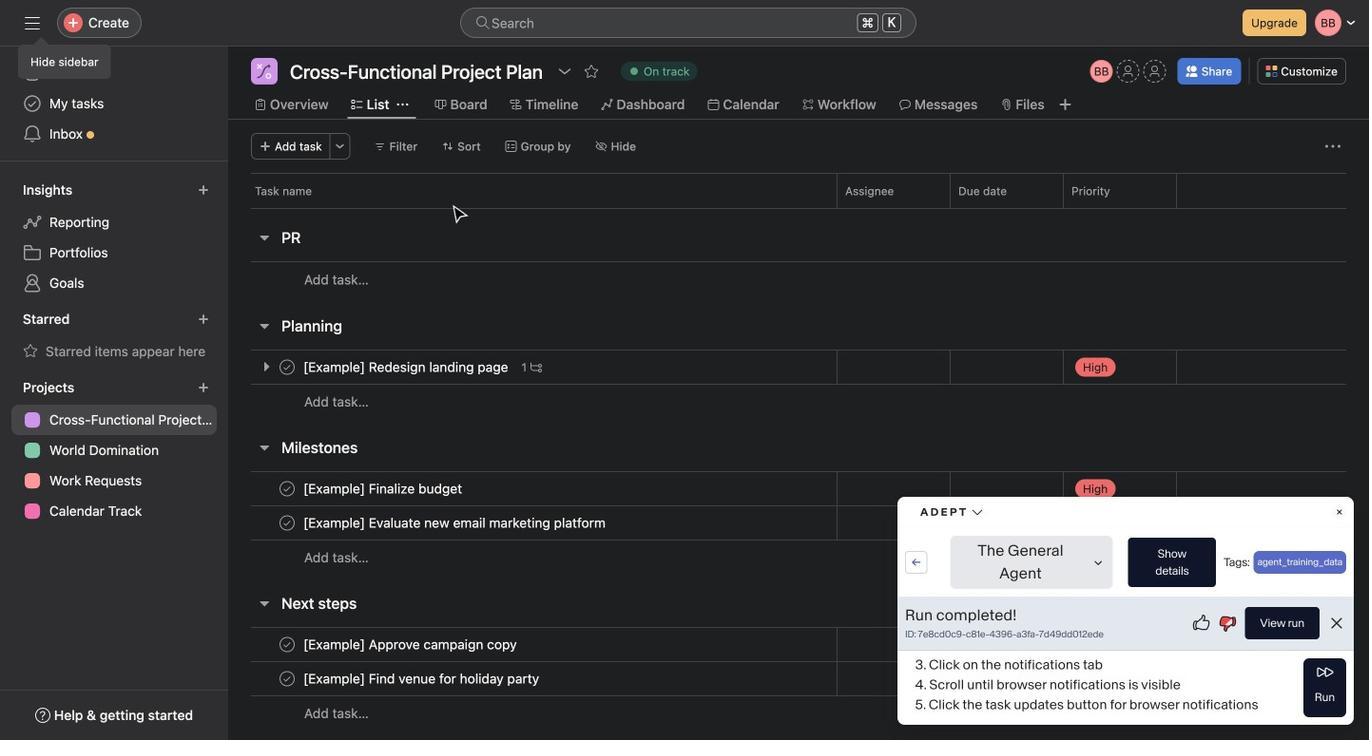 Task type: describe. For each thing, give the bounding box(es) containing it.
add to starred image
[[584, 64, 599, 79]]

mark complete checkbox inside the [example] find venue for holiday party cell
[[276, 668, 299, 691]]

show options image
[[557, 64, 572, 79]]

starred element
[[0, 302, 228, 371]]

mark complete image inside [example] redesign landing page cell
[[276, 356, 299, 379]]

global element
[[0, 47, 228, 161]]

manage project members image
[[1090, 60, 1113, 83]]

hide sidebar image
[[25, 15, 40, 30]]

collapse task list for this group image for header next steps tree grid
[[257, 596, 272, 611]]

1 subtask image
[[531, 362, 542, 373]]

expand subtask list for the task [example] redesign landing page image
[[259, 359, 274, 375]]

mark complete image for task name text box in the [example] finalize budget cell
[[276, 478, 299, 501]]

mark complete checkbox for [example] evaluate new email marketing platform cell
[[276, 478, 299, 501]]

header milestones tree grid
[[228, 472, 1369, 575]]

collapse task list for this group image for the 'header planning' tree grid
[[257, 319, 272, 334]]

add tab image
[[1058, 97, 1073, 112]]

task name text field inside the [example] approve campaign copy cell
[[300, 636, 523, 655]]

2 collapse task list for this group image from the top
[[257, 440, 272, 456]]

[example] evaluate new email marketing platform cell
[[228, 506, 837, 541]]

more actions image
[[334, 141, 346, 152]]

mark complete image for mark complete option inside the the [example] find venue for holiday party cell
[[276, 668, 299, 691]]

projects element
[[0, 371, 228, 531]]

insights element
[[0, 173, 228, 302]]



Task type: locate. For each thing, give the bounding box(es) containing it.
mark complete checkbox inside [example] evaluate new email marketing platform cell
[[276, 512, 299, 535]]

1 vertical spatial task name text field
[[300, 514, 611, 533]]

3 mark complete image from the top
[[276, 512, 299, 535]]

1 collapse task list for this group image from the top
[[257, 230, 272, 245]]

None field
[[460, 8, 917, 38]]

mark complete image
[[276, 356, 299, 379], [276, 478, 299, 501], [276, 512, 299, 535]]

mark complete image inside [example] finalize budget cell
[[276, 478, 299, 501]]

2 vertical spatial mark complete image
[[276, 512, 299, 535]]

task name text field inside the [example] find venue for holiday party cell
[[300, 670, 545, 689]]

3 task name text field from the top
[[300, 670, 545, 689]]

0 vertical spatial mark complete checkbox
[[276, 356, 299, 379]]

add items to starred image
[[198, 314, 209, 325]]

Search tasks, projects, and more text field
[[460, 8, 917, 38]]

Task name text field
[[300, 480, 468, 499], [300, 514, 611, 533], [300, 670, 545, 689]]

[example] find venue for holiday party cell
[[228, 662, 837, 697]]

1 vertical spatial mark complete image
[[276, 478, 299, 501]]

[example] approve campaign copy cell
[[228, 628, 837, 663]]

collapse task list for this group image
[[257, 230, 272, 245], [257, 440, 272, 456]]

[example] finalize budget cell
[[228, 472, 837, 507]]

2 mark complete image from the top
[[276, 478, 299, 501]]

0 vertical spatial mark complete image
[[276, 356, 299, 379]]

1 task name text field from the top
[[300, 480, 468, 499]]

0 vertical spatial mark complete image
[[276, 634, 299, 657]]

0 vertical spatial mark complete checkbox
[[276, 478, 299, 501]]

mark complete checkbox inside [example] redesign landing page cell
[[276, 356, 299, 379]]

1 mark complete checkbox from the top
[[276, 356, 299, 379]]

Task name text field
[[300, 358, 514, 377], [300, 636, 523, 655]]

line_and_symbols image
[[257, 64, 272, 79]]

radio item
[[1314, 74, 1369, 112]]

2 mark complete image from the top
[[276, 668, 299, 691]]

Mark complete checkbox
[[276, 478, 299, 501], [276, 634, 299, 657], [276, 668, 299, 691]]

1 vertical spatial mark complete checkbox
[[276, 634, 299, 657]]

None text field
[[285, 58, 548, 85]]

2 collapse task list for this group image from the top
[[257, 596, 272, 611]]

0 vertical spatial task name text field
[[300, 358, 514, 377]]

tab actions image
[[397, 99, 409, 110]]

header planning tree grid
[[228, 350, 1369, 419]]

mark complete image
[[276, 634, 299, 657], [276, 668, 299, 691]]

task name text field for mark complete option inside the [example] approve campaign copy cell
[[300, 670, 545, 689]]

0 vertical spatial task name text field
[[300, 480, 468, 499]]

3 mark complete checkbox from the top
[[276, 668, 299, 691]]

row
[[228, 173, 1369, 208], [251, 207, 1347, 209], [228, 262, 1369, 298], [228, 350, 1369, 385], [228, 384, 1369, 419], [228, 472, 1369, 507], [228, 506, 1369, 541], [228, 540, 1369, 575], [228, 628, 1369, 663], [228, 662, 1369, 697], [228, 696, 1369, 731]]

mark complete checkbox for the [example] find venue for holiday party cell
[[276, 634, 299, 657]]

1 vertical spatial task name text field
[[300, 636, 523, 655]]

mark complete checkbox inside the [example] approve campaign copy cell
[[276, 634, 299, 657]]

collapse task list for this group image
[[257, 319, 272, 334], [257, 596, 272, 611]]

Mark complete checkbox
[[276, 356, 299, 379], [276, 512, 299, 535]]

mark complete image inside the [example] find venue for holiday party cell
[[276, 668, 299, 691]]

task name text field inside [example] finalize budget cell
[[300, 480, 468, 499]]

1 mark complete checkbox from the top
[[276, 478, 299, 501]]

1 collapse task list for this group image from the top
[[257, 319, 272, 334]]

new insights image
[[198, 184, 209, 196]]

1 vertical spatial collapse task list for this group image
[[257, 440, 272, 456]]

mark complete image inside [example] evaluate new email marketing platform cell
[[276, 512, 299, 535]]

task name text field for mark complete option in the [example] finalize budget cell
[[300, 514, 611, 533]]

header next steps tree grid
[[228, 628, 1369, 731]]

mark complete checkbox inside [example] finalize budget cell
[[276, 478, 299, 501]]

tooltip
[[19, 40, 110, 78]]

2 mark complete checkbox from the top
[[276, 512, 299, 535]]

task name text field inside [example] redesign landing page cell
[[300, 358, 514, 377]]

1 vertical spatial mark complete image
[[276, 668, 299, 691]]

[example] redesign landing page cell
[[228, 350, 837, 385]]

1 mark complete image from the top
[[276, 634, 299, 657]]

0 vertical spatial collapse task list for this group image
[[257, 319, 272, 334]]

1 task name text field from the top
[[300, 358, 514, 377]]

mark complete image inside the [example] approve campaign copy cell
[[276, 634, 299, 657]]

mark complete image for mark complete option inside the [example] approve campaign copy cell
[[276, 634, 299, 657]]

1 mark complete image from the top
[[276, 356, 299, 379]]

new project or portfolio image
[[198, 382, 209, 394]]

2 vertical spatial mark complete checkbox
[[276, 668, 299, 691]]

1 vertical spatial mark complete checkbox
[[276, 512, 299, 535]]

2 task name text field from the top
[[300, 636, 523, 655]]

task name text field inside [example] evaluate new email marketing platform cell
[[300, 514, 611, 533]]

2 task name text field from the top
[[300, 514, 611, 533]]

2 vertical spatial task name text field
[[300, 670, 545, 689]]

1 vertical spatial collapse task list for this group image
[[257, 596, 272, 611]]

2 mark complete checkbox from the top
[[276, 634, 299, 657]]

mark complete image for task name text box inside [example] evaluate new email marketing platform cell
[[276, 512, 299, 535]]

0 vertical spatial collapse task list for this group image
[[257, 230, 272, 245]]



Task type: vqa. For each thing, say whether or not it's contained in the screenshot.
Collapse task list for this group icon
yes



